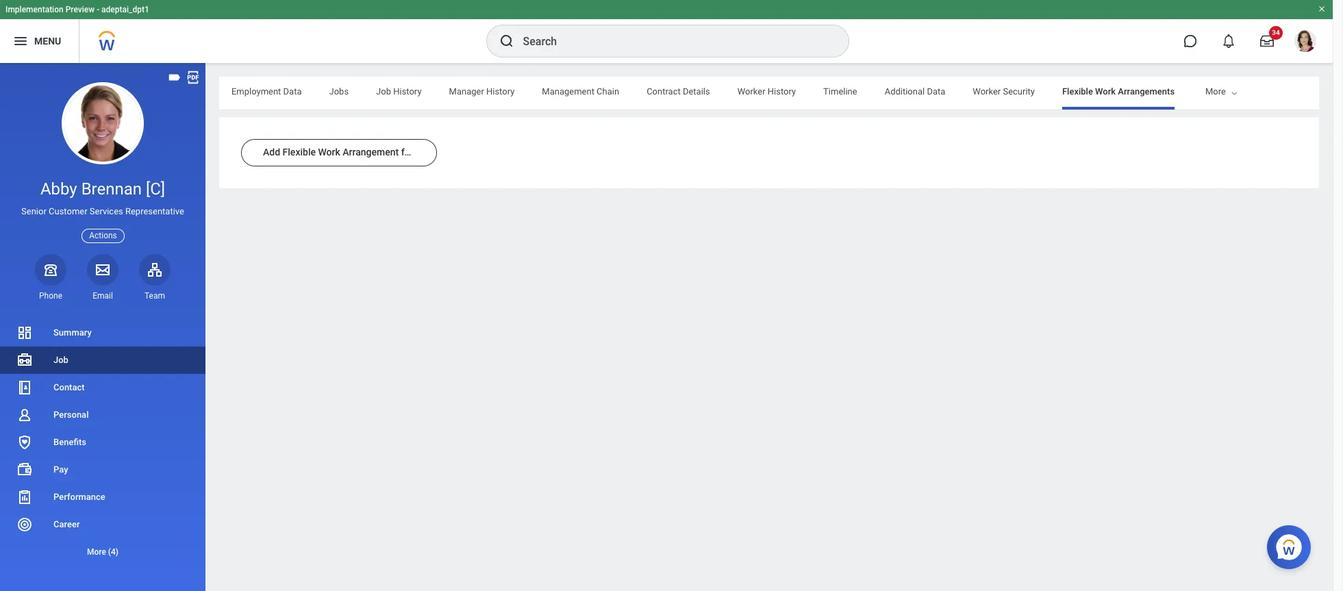 Task type: locate. For each thing, give the bounding box(es) containing it.
1 data from the left
[[283, 86, 302, 97]]

more for more (4)
[[87, 547, 106, 557]]

search image
[[498, 33, 515, 49]]

0 horizontal spatial data
[[283, 86, 302, 97]]

arrangements
[[1118, 86, 1175, 97]]

1 history from the left
[[393, 86, 422, 97]]

worker for worker security
[[973, 86, 1001, 97]]

more inside more (4) dropdown button
[[87, 547, 106, 557]]

tag image
[[167, 70, 182, 85]]

worker
[[738, 86, 766, 97], [973, 86, 1001, 97], [416, 147, 446, 158]]

job right the jobs
[[376, 86, 391, 97]]

worker right for
[[416, 147, 446, 158]]

view printable version (pdf) image
[[186, 70, 201, 85]]

more down notifications large icon
[[1206, 86, 1226, 97]]

1 vertical spatial more
[[87, 547, 106, 557]]

senior
[[21, 206, 46, 217]]

1 horizontal spatial job
[[376, 86, 391, 97]]

contact image
[[16, 380, 33, 396]]

worker for worker history
[[738, 86, 766, 97]]

services
[[90, 206, 123, 217]]

1 horizontal spatial data
[[927, 86, 946, 97]]

team abby brennan [c] element
[[139, 290, 171, 301]]

0 vertical spatial work
[[1096, 86, 1116, 97]]

2 horizontal spatial history
[[768, 86, 796, 97]]

1 horizontal spatial worker
[[738, 86, 766, 97]]

implementation
[[5, 5, 64, 14]]

0 horizontal spatial history
[[393, 86, 422, 97]]

job history
[[376, 86, 422, 97]]

email abby brennan [c] element
[[87, 290, 119, 301]]

-
[[97, 5, 99, 14]]

profile logan mcneil image
[[1295, 30, 1317, 55]]

employment data
[[232, 86, 302, 97]]

more (4) button
[[0, 544, 206, 560]]

data right additional
[[927, 86, 946, 97]]

flexible right the 'add'
[[283, 147, 316, 158]]

1 vertical spatial flexible
[[283, 147, 316, 158]]

team
[[145, 291, 165, 301]]

contact link
[[0, 374, 206, 402]]

data
[[283, 86, 302, 97], [927, 86, 946, 97]]

history left timeline
[[768, 86, 796, 97]]

phone
[[39, 291, 62, 301]]

timeline
[[824, 86, 858, 97]]

history for worker history
[[768, 86, 796, 97]]

work left arrangement
[[318, 147, 340, 158]]

job up contact
[[53, 355, 68, 365]]

career
[[53, 519, 80, 530]]

0 horizontal spatial work
[[318, 147, 340, 158]]

contract details
[[647, 86, 710, 97]]

work left arrangements
[[1096, 86, 1116, 97]]

flexible
[[1063, 86, 1093, 97], [283, 147, 316, 158]]

email
[[93, 291, 113, 301]]

more left "(4)"
[[87, 547, 106, 557]]

contract
[[647, 86, 681, 97]]

0 vertical spatial more
[[1206, 86, 1226, 97]]

0 horizontal spatial job
[[53, 355, 68, 365]]

1 horizontal spatial work
[[1096, 86, 1116, 97]]

history
[[393, 86, 422, 97], [486, 86, 515, 97], [768, 86, 796, 97]]

0 horizontal spatial more
[[87, 547, 106, 557]]

0 vertical spatial flexible
[[1063, 86, 1093, 97]]

0 vertical spatial job
[[376, 86, 391, 97]]

job image
[[16, 352, 33, 369]]

list
[[0, 319, 206, 566]]

2 horizontal spatial worker
[[973, 86, 1001, 97]]

0 horizontal spatial worker
[[416, 147, 446, 158]]

history left manager on the top left of page
[[393, 86, 422, 97]]

worker security
[[973, 86, 1035, 97]]

job link
[[0, 347, 206, 374]]

1 vertical spatial work
[[318, 147, 340, 158]]

more
[[1206, 86, 1226, 97], [87, 547, 106, 557]]

pay link
[[0, 456, 206, 484]]

flexible right security at right top
[[1063, 86, 1093, 97]]

personal link
[[0, 402, 206, 429]]

history for job history
[[393, 86, 422, 97]]

job inside list
[[53, 355, 68, 365]]

management chain
[[542, 86, 619, 97]]

additional data
[[885, 86, 946, 97]]

add
[[263, 147, 280, 158]]

job inside tab list
[[376, 86, 391, 97]]

history right manager on the top left of page
[[486, 86, 515, 97]]

job
[[376, 86, 391, 97], [53, 355, 68, 365]]

0 horizontal spatial flexible
[[283, 147, 316, 158]]

2 data from the left
[[927, 86, 946, 97]]

flexible inside tab list
[[1063, 86, 1093, 97]]

data right the employment on the left of the page
[[283, 86, 302, 97]]

representative
[[125, 206, 184, 217]]

brennan
[[81, 180, 142, 199]]

close environment banner image
[[1318, 5, 1327, 13]]

1 vertical spatial job
[[53, 355, 68, 365]]

career image
[[16, 517, 33, 533]]

flexible inside button
[[283, 147, 316, 158]]

work
[[1096, 86, 1116, 97], [318, 147, 340, 158]]

manager history
[[449, 86, 515, 97]]

career link
[[0, 511, 206, 539]]

customer
[[49, 206, 87, 217]]

worker right details
[[738, 86, 766, 97]]

data for employment data
[[283, 86, 302, 97]]

abby brennan [c]
[[40, 180, 165, 199]]

(4)
[[108, 547, 119, 557]]

1 horizontal spatial history
[[486, 86, 515, 97]]

management
[[542, 86, 595, 97]]

worker left security at right top
[[973, 86, 1001, 97]]

performance image
[[16, 489, 33, 506]]

tab list
[[64, 77, 1175, 110]]

menu
[[34, 35, 61, 46]]

details
[[683, 86, 710, 97]]

3 history from the left
[[768, 86, 796, 97]]

chain
[[597, 86, 619, 97]]

worker inside button
[[416, 147, 446, 158]]

2 history from the left
[[486, 86, 515, 97]]

1 horizontal spatial flexible
[[1063, 86, 1093, 97]]

1 horizontal spatial more
[[1206, 86, 1226, 97]]



Task type: describe. For each thing, give the bounding box(es) containing it.
preview
[[66, 5, 95, 14]]

data for additional data
[[927, 86, 946, 97]]

contact
[[53, 382, 85, 393]]

Search Workday  search field
[[523, 26, 821, 56]]

phone image
[[41, 262, 60, 278]]

more (4)
[[87, 547, 119, 557]]

email button
[[87, 254, 119, 301]]

phone button
[[35, 254, 66, 301]]

history for manager history
[[486, 86, 515, 97]]

performance
[[53, 492, 105, 502]]

senior customer services representative
[[21, 206, 184, 217]]

team link
[[139, 254, 171, 301]]

worker history
[[738, 86, 796, 97]]

personal image
[[16, 407, 33, 423]]

for
[[401, 147, 414, 158]]

menu banner
[[0, 0, 1333, 63]]

work inside button
[[318, 147, 340, 158]]

benefits link
[[0, 429, 206, 456]]

add flexible work arrangement for worker button
[[241, 139, 446, 167]]

list containing summary
[[0, 319, 206, 566]]

tab list containing employment data
[[64, 77, 1175, 110]]

jobs
[[329, 86, 349, 97]]

actions
[[89, 231, 117, 240]]

pay
[[53, 465, 68, 475]]

more for more
[[1206, 86, 1226, 97]]

summary
[[53, 328, 92, 338]]

pay image
[[16, 462, 33, 478]]

arrangement
[[343, 147, 399, 158]]

view team image
[[147, 262, 163, 278]]

abby
[[40, 180, 77, 199]]

personal
[[53, 410, 89, 420]]

adeptai_dpt1
[[101, 5, 149, 14]]

additional
[[885, 86, 925, 97]]

performance link
[[0, 484, 206, 511]]

justify image
[[12, 33, 29, 49]]

job for job history
[[376, 86, 391, 97]]

job for job
[[53, 355, 68, 365]]

menu button
[[0, 19, 79, 63]]

[c]
[[146, 180, 165, 199]]

summary link
[[0, 319, 206, 347]]

manager
[[449, 86, 484, 97]]

summary image
[[16, 325, 33, 341]]

more (4) button
[[0, 539, 206, 566]]

benefits image
[[16, 434, 33, 451]]

navigation pane region
[[0, 63, 206, 591]]

34
[[1273, 29, 1280, 36]]

phone abby brennan [c] element
[[35, 290, 66, 301]]

security
[[1003, 86, 1035, 97]]

employment
[[232, 86, 281, 97]]

actions button
[[82, 229, 125, 243]]

notifications large image
[[1222, 34, 1236, 48]]

34 button
[[1253, 26, 1283, 56]]

mail image
[[95, 262, 111, 278]]

flexible work arrangements
[[1063, 86, 1175, 97]]

benefits
[[53, 437, 86, 447]]

implementation preview -   adeptai_dpt1
[[5, 5, 149, 14]]

inbox large image
[[1261, 34, 1274, 48]]

add flexible work arrangement for worker
[[263, 147, 446, 158]]



Task type: vqa. For each thing, say whether or not it's contained in the screenshot.
Contact Link
yes



